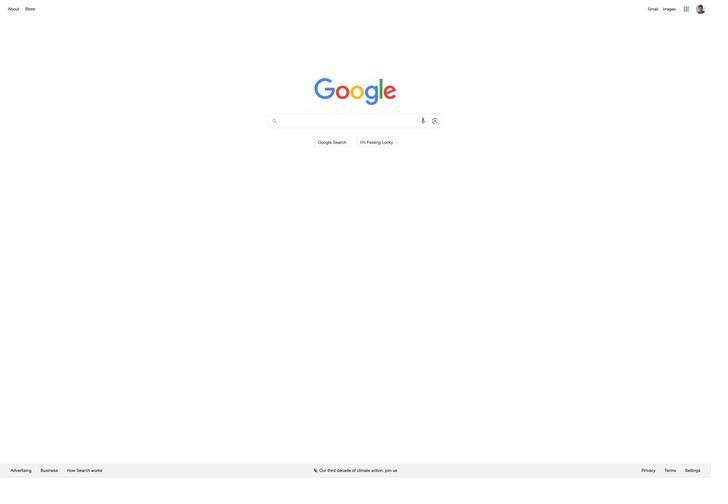 Task type: describe. For each thing, give the bounding box(es) containing it.
search by voice image
[[419, 117, 427, 124]]

Search text field
[[282, 114, 416, 128]]



Task type: vqa. For each thing, say whether or not it's contained in the screenshot.
Add a missing place Add
no



Task type: locate. For each thing, give the bounding box(es) containing it.
google image
[[314, 78, 397, 106]]

search by image image
[[432, 117, 439, 124]]

None search field
[[6, 112, 705, 155]]



